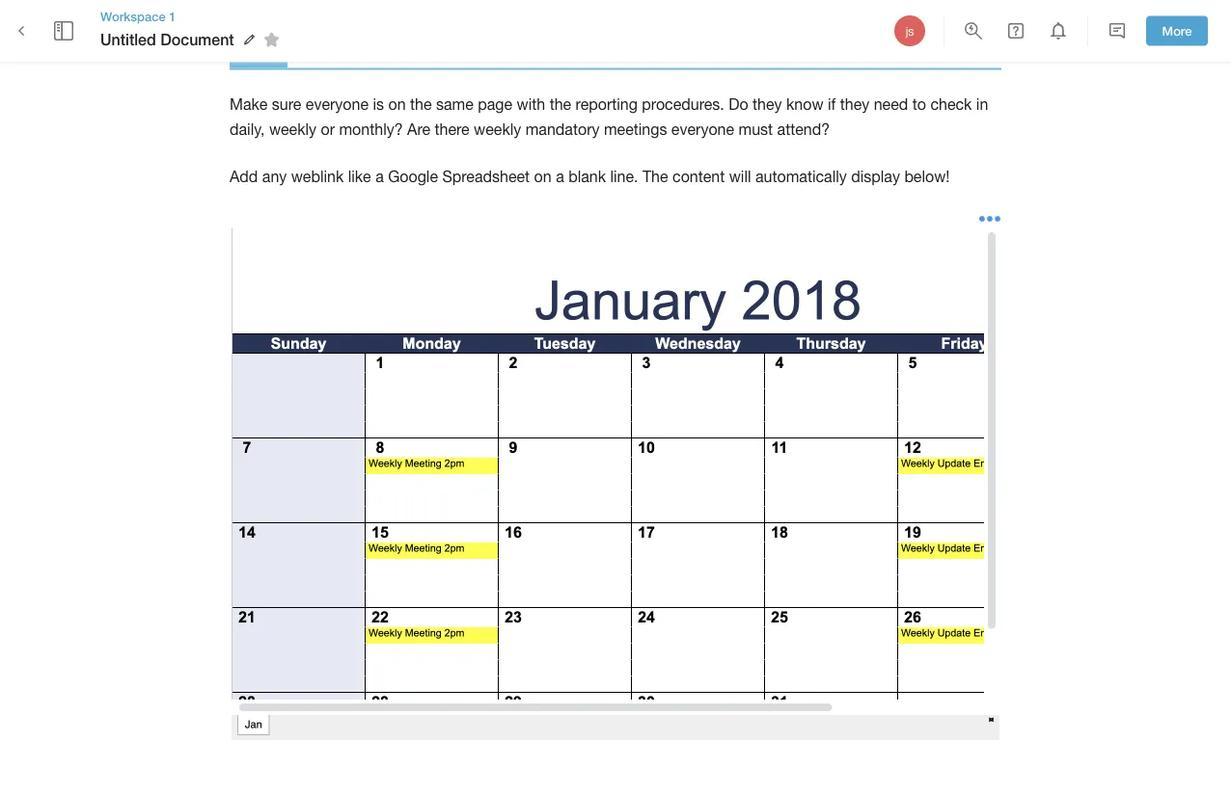 Task type: locate. For each thing, give the bounding box(es) containing it.
with
[[517, 96, 545, 113]]

everyone
[[306, 96, 369, 113], [671, 121, 734, 139]]

or
[[321, 121, 335, 139]]

sure
[[272, 96, 301, 113]]

0 horizontal spatial a
[[375, 168, 384, 186]]

0 vertical spatial everyone
[[306, 96, 369, 113]]

0 horizontal spatial they
[[753, 96, 782, 113]]

weekly down page
[[474, 121, 521, 139]]

the
[[410, 96, 432, 113], [550, 96, 571, 113]]

1 the from the left
[[410, 96, 432, 113]]

a right like
[[375, 168, 384, 186]]

any
[[262, 168, 287, 186]]

a left blank
[[556, 168, 564, 186]]

they up must
[[753, 96, 782, 113]]

1 horizontal spatial the
[[550, 96, 571, 113]]

1 horizontal spatial weekly
[[474, 121, 521, 139]]

0 horizontal spatial weekly
[[269, 121, 317, 139]]

everyone up or at the top
[[306, 96, 369, 113]]

make sure everyone is on the same page with the reporting procedures. do they know if they need to check in daily, weekly or monthly? are there weekly mandatory meetings everyone must attend?
[[230, 96, 992, 139]]

do
[[729, 96, 748, 113]]

1
[[169, 9, 176, 24]]

1 vertical spatial everyone
[[671, 121, 734, 139]]

1 horizontal spatial a
[[556, 168, 564, 186]]

the up are
[[410, 96, 432, 113]]

on
[[388, 96, 406, 113], [534, 168, 552, 186]]

weekly
[[269, 121, 317, 139], [474, 121, 521, 139]]

in
[[976, 96, 988, 113]]

2 the from the left
[[550, 96, 571, 113]]

workspace 1
[[100, 9, 176, 24]]

everyone down procedures.
[[671, 121, 734, 139]]

the up mandatory
[[550, 96, 571, 113]]

1 weekly from the left
[[269, 121, 317, 139]]

know
[[786, 96, 823, 113]]

0 horizontal spatial everyone
[[306, 96, 369, 113]]

attend?
[[777, 121, 830, 139]]

reporting procedures
[[230, 13, 639, 49]]

add any weblink like a google spreadsheet on a blank line. the content will automatically display below!
[[230, 168, 950, 186]]

they
[[753, 96, 782, 113], [840, 96, 870, 113]]

favorite image
[[260, 28, 283, 51]]

1 horizontal spatial they
[[840, 96, 870, 113]]

1 horizontal spatial everyone
[[671, 121, 734, 139]]

untitled
[[100, 30, 156, 49]]

blank
[[568, 168, 606, 186]]

weblink
[[291, 168, 344, 186]]

0 horizontal spatial on
[[388, 96, 406, 113]]

js button
[[891, 13, 928, 49]]

automatically
[[755, 168, 847, 186]]

check
[[930, 96, 972, 113]]

1 vertical spatial on
[[534, 168, 552, 186]]

0 vertical spatial on
[[388, 96, 406, 113]]

workspace 1 link
[[100, 8, 286, 25]]

on inside "make sure everyone is on the same page with the reporting procedures. do they know if they need to check in daily, weekly or monthly? are there weekly mandatory meetings everyone must attend?"
[[388, 96, 406, 113]]

like
[[348, 168, 371, 186]]

weekly down sure
[[269, 121, 317, 139]]

0 horizontal spatial the
[[410, 96, 432, 113]]

line.
[[610, 168, 638, 186]]

reporting
[[230, 13, 413, 49]]

if
[[828, 96, 836, 113]]

daily,
[[230, 121, 265, 139]]

make
[[230, 96, 268, 113]]

spreadsheet
[[442, 168, 530, 186]]

they right if
[[840, 96, 870, 113]]

workspace
[[100, 9, 166, 24]]

on left blank
[[534, 168, 552, 186]]

display
[[851, 168, 900, 186]]

a
[[375, 168, 384, 186], [556, 168, 564, 186]]

on right the is
[[388, 96, 406, 113]]



Task type: describe. For each thing, give the bounding box(es) containing it.
are
[[407, 121, 430, 139]]

procedures
[[421, 13, 639, 49]]

2 weekly from the left
[[474, 121, 521, 139]]

will
[[729, 168, 751, 186]]

js
[[906, 24, 914, 38]]

document
[[160, 30, 234, 49]]

is
[[373, 96, 384, 113]]

need
[[874, 96, 908, 113]]

below!
[[904, 168, 950, 186]]

untitled document
[[100, 30, 234, 49]]

meetings
[[604, 121, 667, 139]]

1 they from the left
[[753, 96, 782, 113]]

there
[[435, 121, 469, 139]]

google
[[388, 168, 438, 186]]

content
[[672, 168, 725, 186]]

procedures.
[[642, 96, 724, 113]]

the
[[642, 168, 668, 186]]

page
[[478, 96, 512, 113]]

more
[[1162, 23, 1192, 38]]

reporting
[[576, 96, 638, 113]]

1 a from the left
[[375, 168, 384, 186]]

2 they from the left
[[840, 96, 870, 113]]

must
[[739, 121, 773, 139]]

1 horizontal spatial on
[[534, 168, 552, 186]]

same
[[436, 96, 474, 113]]

monthly?
[[339, 121, 403, 139]]

2 a from the left
[[556, 168, 564, 186]]

to
[[912, 96, 926, 113]]

add
[[230, 168, 258, 186]]

mandatory
[[526, 121, 600, 139]]

more button
[[1146, 16, 1208, 46]]



Task type: vqa. For each thing, say whether or not it's contained in the screenshot.
out
no



